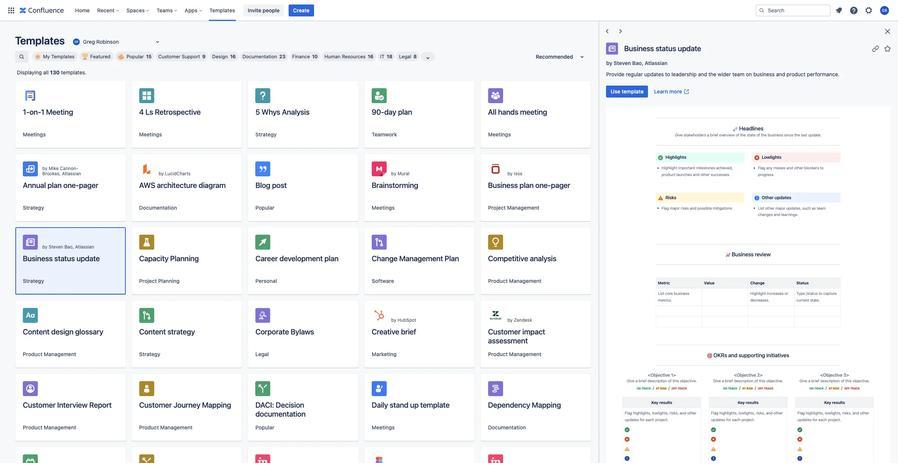 Task type: describe. For each thing, give the bounding box(es) containing it.
9
[[202, 54, 205, 60]]

software
[[372, 278, 394, 285]]

invite
[[248, 7, 261, 13]]

personal
[[255, 278, 277, 285]]

templates link
[[207, 4, 237, 16]]

1 vertical spatial template
[[420, 401, 450, 410]]

daily stand up template
[[372, 401, 450, 410]]

by for annual plan one-pager
[[42, 166, 47, 171]]

all hands meeting
[[488, 108, 547, 116]]

customer for customer interview report
[[23, 401, 56, 410]]

spaces
[[126, 7, 145, 13]]

meetings button for daily stand up template
[[372, 425, 395, 432]]

product management for impact
[[488, 352, 541, 358]]

interview
[[57, 401, 88, 410]]

2 horizontal spatial business
[[624, 44, 654, 53]]

project for business plan one-pager
[[488, 205, 506, 211]]

development
[[279, 255, 323, 263]]

provide
[[606, 71, 624, 77]]

atlassian inside by mike cannon- brookes, atlassian
[[62, 171, 81, 177]]

1 mapping from the left
[[202, 401, 231, 410]]

isos
[[514, 171, 523, 177]]

analysis
[[530, 255, 556, 263]]

content for content strategy
[[139, 328, 166, 337]]

1 horizontal spatial steven
[[614, 60, 631, 66]]

documentation button for dependency
[[488, 425, 526, 432]]

greg
[[83, 38, 95, 45]]

0 horizontal spatial update
[[77, 255, 100, 263]]

meeting
[[46, 108, 73, 116]]

management for mapping
[[160, 425, 193, 431]]

product for customer interview report
[[23, 425, 42, 431]]

recommended
[[536, 54, 573, 60]]

blog
[[255, 181, 270, 190]]

resources
[[342, 54, 366, 60]]

1 vertical spatial steven
[[49, 244, 63, 250]]

team
[[732, 71, 745, 77]]

product management for journey
[[139, 425, 193, 431]]

90-day plan
[[372, 108, 412, 116]]

mike
[[49, 166, 59, 171]]

0 horizontal spatial status
[[54, 255, 75, 263]]

0 vertical spatial share link image
[[871, 44, 880, 53]]

all
[[488, 108, 496, 116]]

brief
[[401, 328, 416, 337]]

templates.
[[61, 69, 86, 76]]

hubspot
[[398, 318, 416, 323]]

planning for project planning
[[158, 278, 180, 285]]

product management for interview
[[23, 425, 76, 431]]

0 vertical spatial status
[[656, 44, 676, 53]]

0 horizontal spatial bao,
[[64, 244, 74, 250]]

previous template image
[[603, 27, 612, 36]]

by for customer impact assessment
[[508, 318, 513, 323]]

on
[[746, 71, 752, 77]]

by mural
[[391, 171, 410, 177]]

aws architecture diagram
[[139, 181, 226, 190]]

glossary
[[75, 328, 103, 337]]

0 vertical spatial bao,
[[632, 60, 643, 66]]

documentation for dependency mapping
[[488, 425, 526, 431]]

product
[[787, 71, 806, 77]]

marketing button
[[372, 351, 397, 359]]

dependency mapping
[[488, 401, 561, 410]]

product management button for design
[[23, 351, 76, 359]]

0 horizontal spatial business status update
[[23, 255, 100, 263]]

personal button
[[255, 278, 277, 285]]

home
[[75, 7, 90, 13]]

plan right development
[[324, 255, 339, 263]]

project management button
[[488, 204, 539, 212]]

legal 8
[[399, 54, 417, 60]]

change
[[372, 255, 398, 263]]

star capacity planning image
[[224, 240, 233, 249]]

capacity planning
[[139, 255, 199, 263]]

management for glossary
[[44, 352, 76, 358]]

by lucidcharts
[[159, 171, 191, 177]]

apps button
[[182, 4, 205, 16]]

retrospective
[[155, 108, 201, 116]]

finance 10
[[292, 54, 318, 60]]

customer support 9
[[158, 54, 205, 60]]

learn
[[654, 88, 668, 95]]

by for creative brief
[[391, 318, 396, 323]]

recommended button
[[531, 51, 591, 63]]

performance.
[[807, 71, 840, 77]]

2 vertical spatial atlassian
[[75, 244, 94, 250]]

0 vertical spatial atlassian
[[645, 60, 668, 66]]

popular for daci:
[[255, 425, 274, 431]]

stand
[[390, 401, 408, 410]]

4
[[139, 108, 144, 116]]

use template button
[[606, 86, 648, 98]]

help icon image
[[849, 6, 858, 15]]

brookes,
[[42, 171, 61, 177]]

use
[[611, 88, 620, 95]]

analysis
[[282, 108, 310, 116]]

design 16
[[212, 54, 236, 60]]

management for assessment
[[509, 352, 541, 358]]

content strategy
[[139, 328, 195, 337]]

invite people button
[[243, 4, 284, 16]]

search image
[[759, 7, 765, 13]]

open search bar image
[[19, 54, 25, 60]]

5 whys analysis
[[255, 108, 310, 116]]

leadership
[[672, 71, 697, 77]]

finance
[[292, 54, 310, 60]]

capacity
[[139, 255, 168, 263]]

1 16 from the left
[[230, 54, 236, 60]]

strategy for business
[[23, 278, 44, 285]]

assessment
[[488, 337, 528, 346]]

design
[[51, 328, 73, 337]]

1 vertical spatial templates
[[15, 34, 65, 47]]

4 ls retrospective
[[139, 108, 201, 116]]

zendesk
[[514, 318, 532, 323]]

marketing
[[372, 352, 397, 358]]

your profile and preferences image
[[880, 6, 889, 15]]

more
[[669, 88, 682, 95]]

business plan one-pager
[[488, 181, 570, 190]]

strategy for content
[[139, 352, 160, 358]]

strategy button for annual
[[23, 204, 44, 212]]

it
[[380, 54, 385, 60]]

Search field
[[756, 4, 831, 16]]

pager for business plan one-pager
[[551, 181, 570, 190]]

product management for analysis
[[488, 278, 541, 285]]

customer interview report
[[23, 401, 112, 410]]

open image
[[153, 37, 162, 46]]

corporate bylaws
[[255, 328, 314, 337]]

product management button for journey
[[139, 425, 193, 432]]

project management
[[488, 205, 539, 211]]

featured button
[[79, 52, 114, 61]]

recent
[[97, 7, 114, 13]]

strategy button for content
[[139, 351, 160, 359]]

provide regular updates to leadership and the wider team on business and product performance.
[[606, 71, 840, 77]]

customer for customer support 9
[[158, 54, 180, 60]]

documentation button for aws
[[139, 204, 177, 212]]

invite people
[[248, 7, 280, 13]]

robinson
[[96, 38, 119, 45]]

product for customer impact assessment
[[488, 352, 508, 358]]

product management for design
[[23, 352, 76, 358]]

1
[[41, 108, 44, 116]]



Task type: vqa. For each thing, say whether or not it's contained in the screenshot.
close draft
no



Task type: locate. For each thing, give the bounding box(es) containing it.
one- for annual
[[63, 181, 79, 190]]

by for brainstorming
[[391, 171, 396, 177]]

legal button
[[255, 351, 269, 359]]

1 horizontal spatial business
[[488, 181, 518, 190]]

1 horizontal spatial update
[[678, 44, 701, 53]]

meetings button down the brainstorming
[[372, 204, 395, 212]]

legal for legal
[[255, 352, 269, 358]]

meetings for 1-on-1 meeting
[[23, 131, 46, 138]]

product for customer journey mapping
[[139, 425, 159, 431]]

2 vertical spatial business
[[23, 255, 53, 263]]

recent button
[[95, 4, 122, 16]]

0 horizontal spatial documentation
[[139, 205, 177, 211]]

management for report
[[44, 425, 76, 431]]

meetings button down the ls
[[139, 131, 162, 139]]

1 vertical spatial business status update
[[23, 255, 100, 263]]

by for business status update
[[42, 244, 47, 250]]

0 horizontal spatial one-
[[63, 181, 79, 190]]

teamwork
[[372, 131, 397, 138]]

business for project management
[[488, 181, 518, 190]]

documentation 23
[[242, 54, 286, 60]]

1 vertical spatial popular
[[255, 205, 274, 211]]

documentation
[[255, 410, 306, 419]]

next template image
[[616, 27, 625, 36]]

product for competitive analysis
[[488, 278, 508, 285]]

strategy button for 5
[[255, 131, 277, 139]]

report
[[89, 401, 112, 410]]

0 vertical spatial planning
[[170, 255, 199, 263]]

teams
[[157, 7, 173, 13]]

career development plan
[[255, 255, 339, 263]]

2 16 from the left
[[368, 54, 373, 60]]

0 horizontal spatial template
[[420, 401, 450, 410]]

documentation button down aws
[[139, 204, 177, 212]]

0 vertical spatial steven
[[614, 60, 631, 66]]

1 vertical spatial planning
[[158, 278, 180, 285]]

notification icon image
[[835, 6, 843, 15]]

displaying
[[17, 69, 42, 76]]

documentation for aws architecture diagram
[[139, 205, 177, 211]]

popular left 15
[[127, 54, 144, 60]]

2 popular button from the top
[[255, 425, 274, 432]]

1 horizontal spatial legal
[[399, 54, 411, 60]]

product management down customer interview report
[[23, 425, 76, 431]]

share link image left star business status update icon
[[871, 44, 880, 53]]

popular
[[127, 54, 144, 60], [255, 205, 274, 211], [255, 425, 274, 431]]

ls
[[145, 108, 153, 116]]

learn more link
[[650, 86, 694, 98]]

2 one- from the left
[[535, 181, 551, 190]]

meetings button down all
[[488, 131, 511, 139]]

by mike cannon- brookes, atlassian
[[42, 166, 81, 177]]

meetings for daily stand up template
[[372, 425, 395, 431]]

create
[[293, 7, 310, 13]]

home link
[[73, 4, 92, 16]]

templates right my
[[51, 54, 75, 60]]

popular down blog
[[255, 205, 274, 211]]

1 vertical spatial business
[[488, 181, 518, 190]]

0 vertical spatial popular
[[127, 54, 144, 60]]

product management down customer journey mapping
[[139, 425, 193, 431]]

hands
[[498, 108, 518, 116]]

popular for blog
[[255, 205, 274, 211]]

all
[[43, 69, 49, 76]]

management down design
[[44, 352, 76, 358]]

pager for annual plan one-pager
[[79, 181, 98, 190]]

management left plan at the bottom of page
[[399, 255, 443, 263]]

one- for business
[[535, 181, 551, 190]]

meetings down all
[[488, 131, 511, 138]]

management down customer journey mapping
[[160, 425, 193, 431]]

1 horizontal spatial and
[[776, 71, 785, 77]]

0 vertical spatial templates
[[209, 7, 235, 13]]

business
[[624, 44, 654, 53], [488, 181, 518, 190], [23, 255, 53, 263]]

it 18
[[380, 54, 392, 60]]

0 horizontal spatial legal
[[255, 352, 269, 358]]

planning for capacity planning
[[170, 255, 199, 263]]

0 horizontal spatial 16
[[230, 54, 236, 60]]

management down competitive analysis
[[509, 278, 541, 285]]

0 vertical spatial project
[[488, 205, 506, 211]]

popular button for blog post
[[255, 204, 274, 212]]

teams button
[[154, 4, 180, 16]]

popular button down documentation
[[255, 425, 274, 432]]

meetings button down daily
[[372, 425, 395, 432]]

creative brief
[[372, 328, 416, 337]]

templates right apps popup button
[[209, 7, 235, 13]]

content design glossary
[[23, 328, 103, 337]]

1 horizontal spatial template
[[622, 88, 644, 95]]

aws
[[139, 181, 155, 190]]

1 vertical spatial share link image
[[212, 240, 221, 249]]

template right 'use'
[[622, 88, 644, 95]]

1 horizontal spatial documentation
[[242, 54, 277, 60]]

strategy button for business
[[23, 278, 44, 285]]

and left the at the top of the page
[[698, 71, 707, 77]]

whys
[[262, 108, 280, 116]]

0 horizontal spatial by steven bao, atlassian
[[42, 244, 94, 250]]

plan
[[398, 108, 412, 116], [48, 181, 62, 190], [520, 181, 534, 190], [324, 255, 339, 263]]

product management button down customer interview report
[[23, 425, 76, 432]]

popular button
[[255, 204, 274, 212], [255, 425, 274, 432]]

management for one-
[[507, 205, 539, 211]]

my
[[43, 54, 50, 60]]

regular
[[626, 71, 643, 77]]

settings icon image
[[864, 6, 873, 15]]

1 and from the left
[[698, 71, 707, 77]]

banner containing home
[[0, 0, 898, 21]]

product management button down competitive
[[488, 278, 541, 285]]

1 horizontal spatial business status update
[[624, 44, 701, 53]]

1 horizontal spatial share link image
[[871, 44, 880, 53]]

meetings button for all hands meeting
[[488, 131, 511, 139]]

daci: decision documentation
[[255, 401, 306, 419]]

by steven bao, atlassian
[[606, 60, 668, 66], [42, 244, 94, 250]]

18
[[387, 54, 392, 60]]

0 vertical spatial template
[[622, 88, 644, 95]]

product management button down assessment
[[488, 351, 541, 359]]

templates inside templates link
[[209, 7, 235, 13]]

content left design
[[23, 328, 50, 337]]

greg robinson
[[83, 38, 119, 45]]

one-
[[63, 181, 79, 190], [535, 181, 551, 190]]

meetings button for brainstorming
[[372, 204, 395, 212]]

meetings for 4 ls retrospective
[[139, 131, 162, 138]]

90-
[[372, 108, 384, 116]]

meeting
[[520, 108, 547, 116]]

plan right day
[[398, 108, 412, 116]]

by isos
[[508, 171, 523, 177]]

business
[[753, 71, 775, 77]]

customer up assessment
[[488, 328, 521, 337]]

business for strategy
[[23, 255, 53, 263]]

impact
[[522, 328, 545, 337]]

change management plan
[[372, 255, 459, 263]]

product management down assessment
[[488, 352, 541, 358]]

documentation button down dependency
[[488, 425, 526, 432]]

0 vertical spatial business
[[624, 44, 654, 53]]

1 vertical spatial project
[[139, 278, 157, 285]]

1 horizontal spatial bao,
[[632, 60, 643, 66]]

legal down corporate
[[255, 352, 269, 358]]

0 vertical spatial popular button
[[255, 204, 274, 212]]

people
[[263, 7, 280, 13]]

meetings down the ls
[[139, 131, 162, 138]]

and left product
[[776, 71, 785, 77]]

content left strategy
[[139, 328, 166, 337]]

by inside by mike cannon- brookes, atlassian
[[42, 166, 47, 171]]

brainstorming
[[372, 181, 418, 190]]

plan down isos
[[520, 181, 534, 190]]

mapping right dependency
[[532, 401, 561, 410]]

dependency
[[488, 401, 530, 410]]

1 popular button from the top
[[255, 204, 274, 212]]

management down customer impact assessment
[[509, 352, 541, 358]]

16 left it
[[368, 54, 373, 60]]

23
[[279, 54, 286, 60]]

legal for legal 8
[[399, 54, 411, 60]]

0 horizontal spatial share link image
[[212, 240, 221, 249]]

content for content design glossary
[[23, 328, 50, 337]]

teamwork button
[[372, 131, 397, 139]]

10
[[312, 54, 318, 60]]

0 vertical spatial by steven bao, atlassian
[[606, 60, 668, 66]]

product management button
[[488, 278, 541, 285], [23, 351, 76, 359], [488, 351, 541, 359], [23, 425, 76, 432], [139, 425, 193, 432]]

close image
[[883, 27, 892, 36]]

legal
[[399, 54, 411, 60], [255, 352, 269, 358]]

0 horizontal spatial content
[[23, 328, 50, 337]]

product management
[[488, 278, 541, 285], [23, 352, 76, 358], [488, 352, 541, 358], [23, 425, 76, 431], [139, 425, 193, 431]]

1 horizontal spatial one-
[[535, 181, 551, 190]]

annual
[[23, 181, 46, 190]]

the
[[709, 71, 716, 77]]

customer down the open icon
[[158, 54, 180, 60]]

design
[[212, 54, 228, 60]]

customer impact assessment
[[488, 328, 545, 346]]

strategy for annual
[[23, 205, 44, 211]]

displaying all 130 templates.
[[17, 69, 86, 76]]

130
[[50, 69, 60, 76]]

None text field
[[72, 38, 73, 46]]

product management button for interview
[[23, 425, 76, 432]]

by for business plan one-pager
[[508, 171, 513, 177]]

1 vertical spatial update
[[77, 255, 100, 263]]

1 vertical spatial by steven bao, atlassian
[[42, 244, 94, 250]]

status
[[656, 44, 676, 53], [54, 255, 75, 263]]

project planning button
[[139, 278, 180, 285]]

1 pager from the left
[[79, 181, 98, 190]]

meetings button down on-
[[23, 131, 46, 139]]

confluence image
[[19, 6, 64, 15], [19, 6, 64, 15]]

0 vertical spatial documentation
[[242, 54, 277, 60]]

planning down the "capacity planning"
[[158, 278, 180, 285]]

meetings down the brainstorming
[[372, 205, 395, 211]]

0 vertical spatial business status update
[[624, 44, 701, 53]]

0 horizontal spatial pager
[[79, 181, 98, 190]]

documentation
[[242, 54, 277, 60], [139, 205, 177, 211], [488, 425, 526, 431]]

product management button for impact
[[488, 351, 541, 359]]

planning right the capacity
[[170, 255, 199, 263]]

1 vertical spatial bao,
[[64, 244, 74, 250]]

1 vertical spatial status
[[54, 255, 75, 263]]

blog post
[[255, 181, 287, 190]]

popular button for daci: decision documentation
[[255, 425, 274, 432]]

1-on-1 meeting
[[23, 108, 73, 116]]

1 horizontal spatial mapping
[[532, 401, 561, 410]]

strategy for 5
[[255, 131, 277, 138]]

customer left "journey"
[[139, 401, 172, 410]]

meetings for brainstorming
[[372, 205, 395, 211]]

1 vertical spatial popular button
[[255, 425, 274, 432]]

create link
[[289, 4, 314, 16]]

template inside button
[[622, 88, 644, 95]]

product management down design
[[23, 352, 76, 358]]

2 content from the left
[[139, 328, 166, 337]]

templates up my
[[15, 34, 65, 47]]

product management down competitive
[[488, 278, 541, 285]]

documentation down dependency
[[488, 425, 526, 431]]

banner
[[0, 0, 898, 21]]

0 horizontal spatial business
[[23, 255, 53, 263]]

1 horizontal spatial by steven bao, atlassian
[[606, 60, 668, 66]]

popular down documentation
[[255, 425, 274, 431]]

2 mapping from the left
[[532, 401, 561, 410]]

0 horizontal spatial and
[[698, 71, 707, 77]]

featured
[[90, 54, 110, 60]]

software button
[[372, 278, 394, 285]]

0 horizontal spatial mapping
[[202, 401, 231, 410]]

meetings
[[23, 131, 46, 138], [139, 131, 162, 138], [488, 131, 511, 138], [372, 205, 395, 211], [372, 425, 395, 431]]

global element
[[4, 0, 754, 21]]

customer
[[158, 54, 180, 60], [488, 328, 521, 337], [23, 401, 56, 410], [139, 401, 172, 410]]

strategy
[[255, 131, 277, 138], [23, 205, 44, 211], [23, 278, 44, 285], [139, 352, 160, 358]]

0 horizontal spatial steven
[[49, 244, 63, 250]]

one- up project management at right top
[[535, 181, 551, 190]]

meetings button for 4 ls retrospective
[[139, 131, 162, 139]]

1 vertical spatial documentation button
[[488, 425, 526, 432]]

documentation down aws
[[139, 205, 177, 211]]

templates
[[209, 7, 235, 13], [15, 34, 65, 47], [51, 54, 75, 60]]

1 vertical spatial legal
[[255, 352, 269, 358]]

product management button down customer journey mapping
[[139, 425, 193, 432]]

1 horizontal spatial project
[[488, 205, 506, 211]]

product management button down design
[[23, 351, 76, 359]]

0 vertical spatial documentation button
[[139, 204, 177, 212]]

planning inside the project planning button
[[158, 278, 180, 285]]

2 pager from the left
[[551, 181, 570, 190]]

0 vertical spatial legal
[[399, 54, 411, 60]]

decision
[[276, 401, 304, 410]]

product for content design glossary
[[23, 352, 42, 358]]

corporate
[[255, 328, 289, 337]]

1 content from the left
[[23, 328, 50, 337]]

legal left 8
[[399, 54, 411, 60]]

1 vertical spatial atlassian
[[62, 171, 81, 177]]

1 horizontal spatial documentation button
[[488, 425, 526, 432]]

2 horizontal spatial documentation
[[488, 425, 526, 431]]

16 right the design
[[230, 54, 236, 60]]

0 horizontal spatial documentation button
[[139, 204, 177, 212]]

career
[[255, 255, 278, 263]]

meetings for all hands meeting
[[488, 131, 511, 138]]

customer for customer impact assessment
[[488, 328, 521, 337]]

popular button down blog
[[255, 204, 274, 212]]

meetings down on-
[[23, 131, 46, 138]]

my templates
[[43, 54, 75, 60]]

meetings button
[[23, 131, 46, 139], [139, 131, 162, 139], [488, 131, 511, 139], [372, 204, 395, 212], [372, 425, 395, 432]]

meetings down daily
[[372, 425, 395, 431]]

learn more
[[654, 88, 682, 95]]

2 and from the left
[[776, 71, 785, 77]]

by for aws architecture diagram
[[159, 171, 164, 177]]

2 vertical spatial templates
[[51, 54, 75, 60]]

1 horizontal spatial status
[[656, 44, 676, 53]]

appswitcher icon image
[[7, 6, 16, 15]]

more categories image
[[424, 54, 433, 63]]

0 vertical spatial update
[[678, 44, 701, 53]]

project for capacity planning
[[139, 278, 157, 285]]

1 horizontal spatial pager
[[551, 181, 570, 190]]

1 one- from the left
[[63, 181, 79, 190]]

customer left interview
[[23, 401, 56, 410]]

star business status update image
[[883, 44, 892, 53]]

share link image
[[871, 44, 880, 53], [212, 240, 221, 249]]

documentation left 23
[[242, 54, 277, 60]]

management down business plan one-pager on the top
[[507, 205, 539, 211]]

one- down "cannon-"
[[63, 181, 79, 190]]

project planning
[[139, 278, 180, 285]]

management down customer interview report
[[44, 425, 76, 431]]

0 horizontal spatial project
[[139, 278, 157, 285]]

updates
[[644, 71, 664, 77]]

my templates button
[[32, 52, 78, 61]]

atlassian
[[645, 60, 668, 66], [62, 171, 81, 177], [75, 244, 94, 250]]

customer for customer journey mapping
[[139, 401, 172, 410]]

share link image left star capacity planning image
[[212, 240, 221, 249]]

creative
[[372, 328, 399, 337]]

templates inside my templates "button"
[[51, 54, 75, 60]]

plan down brookes,
[[48, 181, 62, 190]]

1 horizontal spatial content
[[139, 328, 166, 337]]

template right up
[[420, 401, 450, 410]]

1 vertical spatial documentation
[[139, 205, 177, 211]]

mapping right "journey"
[[202, 401, 231, 410]]

customer inside customer impact assessment
[[488, 328, 521, 337]]

business status update
[[624, 44, 701, 53], [23, 255, 100, 263]]

meetings button for 1-on-1 meeting
[[23, 131, 46, 139]]

content
[[23, 328, 50, 337], [139, 328, 166, 337]]

1 horizontal spatial 16
[[368, 54, 373, 60]]

2 vertical spatial popular
[[255, 425, 274, 431]]

2 vertical spatial documentation
[[488, 425, 526, 431]]

product management button for analysis
[[488, 278, 541, 285]]



